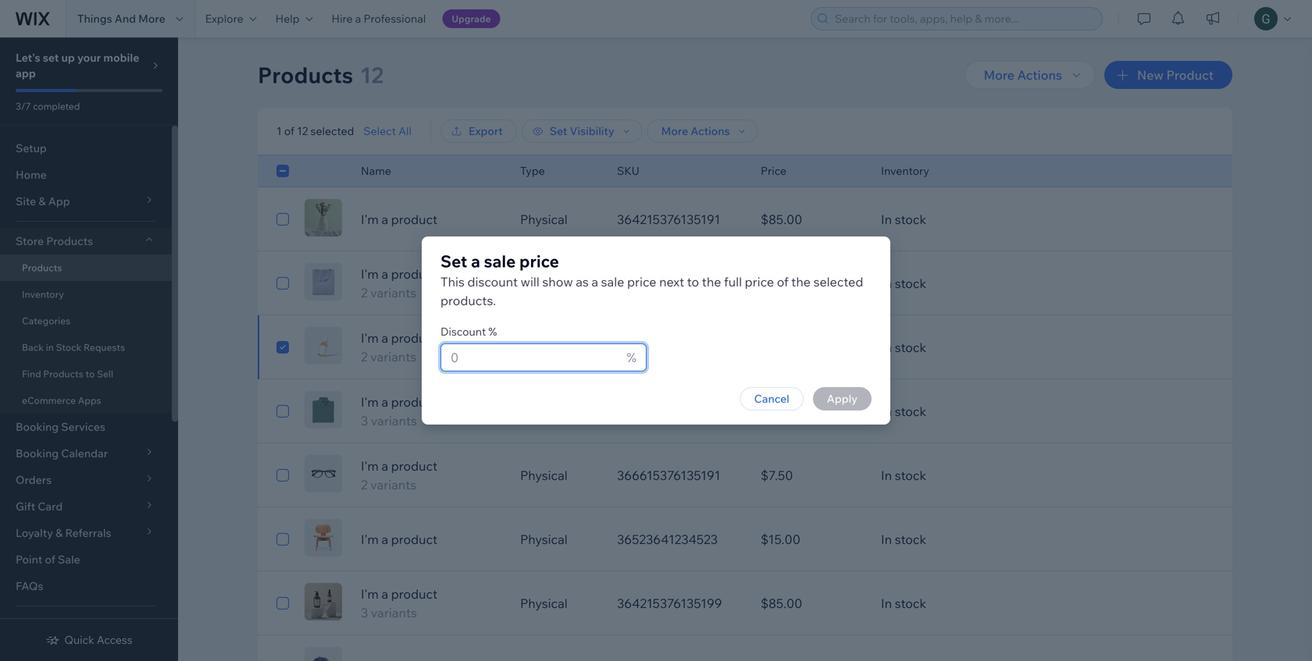 Task type: vqa. For each thing, say whether or not it's contained in the screenshot.
Proof associated with conversions
no



Task type: locate. For each thing, give the bounding box(es) containing it.
discount %
[[441, 325, 497, 339]]

all
[[399, 124, 412, 138]]

in
[[46, 342, 54, 354]]

5 physical from the top
[[520, 532, 568, 548]]

4 in from the top
[[881, 404, 892, 420]]

stock for 364215376135199
[[895, 596, 927, 612]]

home link
[[0, 162, 172, 188]]

1 vertical spatial set
[[441, 251, 468, 272]]

3 stock from the top
[[895, 340, 927, 355]]

2 vertical spatial of
[[45, 553, 55, 567]]

0 vertical spatial more
[[138, 12, 165, 25]]

set up this
[[441, 251, 468, 272]]

in stock link for 364215376135199
[[872, 585, 1167, 623]]

1 variants from the top
[[371, 285, 417, 301]]

1 vertical spatial sale
[[601, 274, 625, 290]]

1 vertical spatial 3
[[361, 605, 368, 621]]

364215376135199
[[617, 596, 722, 612]]

5 product from the top
[[391, 459, 438, 474]]

2 2 from the top
[[361, 349, 368, 365]]

0 vertical spatial i'm a product link
[[352, 210, 511, 229]]

of right 1
[[284, 124, 295, 138]]

2 in stock link from the top
[[872, 265, 1167, 302]]

in stock for 366615376135191
[[881, 468, 927, 484]]

0 vertical spatial sale
[[484, 251, 516, 272]]

1 the from the left
[[702, 274, 721, 290]]

$85.00
[[761, 212, 803, 227], [761, 596, 803, 612]]

2 $85.00 from the top
[[761, 596, 803, 612]]

1 physical from the top
[[520, 212, 568, 227]]

1 vertical spatial $85.00
[[761, 596, 803, 612]]

1 vertical spatial $85.00 link
[[752, 585, 872, 623]]

2 i'm a product from the top
[[361, 532, 438, 548]]

physical for 364215375135191
[[520, 276, 568, 291]]

set visibility
[[550, 124, 615, 138]]

price
[[520, 251, 559, 272], [627, 274, 657, 290], [745, 274, 774, 290]]

2 physical from the top
[[520, 276, 568, 291]]

0 vertical spatial of
[[284, 124, 295, 138]]

sale up discount
[[484, 251, 516, 272]]

2 in stock from the top
[[881, 276, 927, 291]]

2 i'm from the top
[[361, 266, 379, 282]]

i'm for $85.00
[[361, 587, 379, 602]]

set inside "set a sale price this discount will show as a sale price next to the full price of the selected products."
[[441, 251, 468, 272]]

1 vertical spatial i'm a product 2 variants
[[361, 330, 438, 365]]

1 vertical spatial i'm a product
[[361, 532, 438, 548]]

1 i'm a product 2 variants from the top
[[361, 266, 438, 301]]

of left sale at the left bottom of the page
[[45, 553, 55, 567]]

3 physical from the top
[[520, 340, 568, 355]]

physical link for 366615376135191
[[511, 457, 608, 495]]

$20.00 link
[[752, 265, 872, 302]]

0 vertical spatial i'm a product
[[361, 212, 438, 227]]

1 horizontal spatial 12
[[360, 61, 384, 89]]

0 horizontal spatial more
[[138, 12, 165, 25]]

1 vertical spatial more
[[661, 124, 688, 138]]

products up products link
[[46, 234, 93, 248]]

1 vertical spatial i'm a product 3 variants
[[361, 587, 438, 621]]

5 in stock from the top
[[881, 468, 927, 484]]

2
[[361, 285, 368, 301], [361, 349, 368, 365], [361, 477, 368, 493]]

i'm for in stock
[[361, 330, 379, 346]]

6 physical from the top
[[520, 596, 568, 612]]

$85.00 for 364215376135191
[[761, 212, 803, 227]]

a
[[355, 12, 361, 25], [382, 212, 388, 227], [471, 251, 480, 272], [382, 266, 388, 282], [592, 274, 599, 290], [382, 330, 388, 346], [382, 395, 388, 410], [382, 459, 388, 474], [382, 532, 388, 548], [382, 587, 388, 602]]

1 vertical spatial 2
[[361, 349, 368, 365]]

0 horizontal spatial inventory
[[22, 289, 64, 300]]

0 horizontal spatial 12
[[297, 124, 308, 138]]

2 in from the top
[[881, 276, 892, 291]]

i'm a product link for 36523641234523
[[352, 530, 511, 549]]

2 horizontal spatial price
[[745, 274, 774, 290]]

0 horizontal spatial %
[[489, 325, 497, 339]]

0 horizontal spatial set
[[441, 251, 468, 272]]

physical link for 36523641234523
[[511, 521, 608, 559]]

0 vertical spatial set
[[550, 124, 568, 138]]

$85.00 down price
[[761, 212, 803, 227]]

1 $85.00 link from the top
[[752, 201, 872, 238]]

1 horizontal spatial to
[[687, 274, 699, 290]]

4 product from the top
[[391, 395, 438, 410]]

7 in from the top
[[881, 596, 892, 612]]

$85.00 link for 364215376135191
[[752, 201, 872, 238]]

i'm a product 3 variants for $25.00
[[361, 395, 438, 429]]

1 $85.00 from the top
[[761, 212, 803, 227]]

of right full
[[777, 274, 789, 290]]

0 vertical spatial 12
[[360, 61, 384, 89]]

0 horizontal spatial of
[[45, 553, 55, 567]]

2 $85.00 link from the top
[[752, 585, 872, 623]]

point
[[16, 553, 42, 567]]

in stock for 364215375135191
[[881, 276, 927, 291]]

i'm a product for 36523641234523
[[361, 532, 438, 548]]

$85.00 down $15.00
[[761, 596, 803, 612]]

of
[[284, 124, 295, 138], [777, 274, 789, 290], [45, 553, 55, 567]]

6 physical link from the top
[[511, 585, 608, 623]]

5 physical link from the top
[[511, 521, 608, 559]]

0 vertical spatial i'm a product 3 variants
[[361, 395, 438, 429]]

4 physical from the top
[[520, 468, 568, 484]]

inventory inside the sidebar element
[[22, 289, 64, 300]]

selected inside "set a sale price this discount will show as a sale price next to the full price of the selected products."
[[814, 274, 864, 290]]

and
[[115, 12, 136, 25]]

6 stock from the top
[[895, 532, 927, 548]]

364115376135191
[[617, 340, 720, 355]]

0 horizontal spatial price
[[520, 251, 559, 272]]

0 vertical spatial selected
[[311, 124, 354, 138]]

products inside dropdown button
[[46, 234, 93, 248]]

sidebar element
[[0, 38, 178, 662]]

in stock
[[881, 212, 927, 227], [881, 276, 927, 291], [881, 340, 927, 355], [881, 404, 927, 420], [881, 468, 927, 484], [881, 532, 927, 548], [881, 596, 927, 612]]

products 12
[[258, 61, 384, 89]]

the left full
[[702, 274, 721, 290]]

1 horizontal spatial inventory
[[881, 164, 930, 178]]

2 vertical spatial 2
[[361, 477, 368, 493]]

export
[[469, 124, 503, 138]]

1 vertical spatial inventory
[[22, 289, 64, 300]]

364215375135191
[[617, 276, 721, 291]]

3 product from the top
[[391, 330, 438, 346]]

booking services
[[16, 420, 105, 434]]

1 horizontal spatial the
[[792, 274, 811, 290]]

physical for 366615376135191
[[520, 468, 568, 484]]

0 vertical spatial %
[[489, 325, 497, 339]]

$7.50 link
[[752, 457, 872, 495]]

6 in from the top
[[881, 532, 892, 548]]

0 vertical spatial $85.00
[[761, 212, 803, 227]]

selected left select at top
[[311, 124, 354, 138]]

7 stock from the top
[[895, 596, 927, 612]]

cancel
[[754, 392, 790, 406]]

in stock for 36523641234523
[[881, 532, 927, 548]]

1 horizontal spatial selected
[[814, 274, 864, 290]]

5 in from the top
[[881, 468, 892, 484]]

upgrade
[[452, 13, 491, 25]]

7 i'm from the top
[[361, 587, 379, 602]]

12 right 1
[[297, 124, 308, 138]]

$85.00 link down price
[[752, 201, 872, 238]]

0 vertical spatial inventory
[[881, 164, 930, 178]]

0 horizontal spatial the
[[702, 274, 721, 290]]

2 horizontal spatial of
[[777, 274, 789, 290]]

in for 364215375135191
[[881, 276, 892, 291]]

1 horizontal spatial set
[[550, 124, 568, 138]]

%
[[489, 325, 497, 339], [627, 350, 637, 366]]

1 vertical spatial selected
[[814, 274, 864, 290]]

12
[[360, 61, 384, 89], [297, 124, 308, 138]]

price up the will
[[520, 251, 559, 272]]

1 vertical spatial to
[[86, 368, 95, 380]]

1 in from the top
[[881, 212, 892, 227]]

product for $85.00
[[391, 587, 438, 602]]

your
[[77, 51, 101, 64]]

36523641234523 link
[[608, 521, 752, 559]]

store products button
[[0, 228, 172, 255]]

12 up select at top
[[360, 61, 384, 89]]

$25.00 link
[[752, 393, 872, 430]]

product
[[391, 212, 438, 227], [391, 266, 438, 282], [391, 330, 438, 346], [391, 395, 438, 410], [391, 459, 438, 474], [391, 532, 438, 548], [391, 587, 438, 602]]

1 vertical spatial 12
[[297, 124, 308, 138]]

3 2 from the top
[[361, 477, 368, 493]]

0 horizontal spatial sale
[[484, 251, 516, 272]]

quick access button
[[46, 634, 133, 648]]

1 horizontal spatial more
[[661, 124, 688, 138]]

hire
[[332, 12, 353, 25]]

3 in from the top
[[881, 340, 892, 355]]

requests
[[84, 342, 125, 354]]

i'm
[[361, 212, 379, 227], [361, 266, 379, 282], [361, 330, 379, 346], [361, 395, 379, 410], [361, 459, 379, 474], [361, 532, 379, 548], [361, 587, 379, 602]]

0 horizontal spatial to
[[86, 368, 95, 380]]

1 i'm a product 3 variants from the top
[[361, 395, 438, 429]]

0 vertical spatial $85.00 link
[[752, 201, 872, 238]]

7 in stock link from the top
[[872, 585, 1167, 623]]

set left visibility
[[550, 124, 568, 138]]

selected right $20.00
[[814, 274, 864, 290]]

1 horizontal spatial sale
[[601, 274, 625, 290]]

products
[[258, 61, 353, 89], [46, 234, 93, 248], [22, 262, 62, 274], [43, 368, 83, 380]]

6 in stock from the top
[[881, 532, 927, 548]]

1 horizontal spatial price
[[627, 274, 657, 290]]

1 horizontal spatial %
[[627, 350, 637, 366]]

i'm a product 2 variants for 364115376135191
[[361, 330, 438, 365]]

more right and
[[138, 12, 165, 25]]

1 physical link from the top
[[511, 201, 608, 238]]

$85.00 link down '$15.00' link
[[752, 585, 872, 623]]

None checkbox
[[277, 530, 289, 549]]

1 vertical spatial i'm a product link
[[352, 530, 511, 549]]

set inside button
[[550, 124, 568, 138]]

full
[[724, 274, 742, 290]]

2 variants from the top
[[371, 349, 417, 365]]

2 product from the top
[[391, 266, 438, 282]]

to right the next
[[687, 274, 699, 290]]

7 in stock from the top
[[881, 596, 927, 612]]

1 vertical spatial of
[[777, 274, 789, 290]]

5 in stock link from the top
[[872, 457, 1167, 495]]

1 i'm a product from the top
[[361, 212, 438, 227]]

1 2 from the top
[[361, 285, 368, 301]]

set
[[550, 124, 568, 138], [441, 251, 468, 272]]

3 in stock link from the top
[[872, 329, 1167, 366]]

more inside button
[[661, 124, 688, 138]]

5 variants from the top
[[371, 605, 417, 621]]

2 stock from the top
[[895, 276, 927, 291]]

in stock for 364215376135199
[[881, 596, 927, 612]]

0 vertical spatial 3
[[361, 413, 368, 429]]

setup
[[16, 141, 47, 155]]

1 i'm a product link from the top
[[352, 210, 511, 229]]

i'm a product 3 variants
[[361, 395, 438, 429], [361, 587, 438, 621]]

2 for 364115376135191
[[361, 349, 368, 365]]

sale right as
[[601, 274, 625, 290]]

7 product from the top
[[391, 587, 438, 602]]

the right full
[[792, 274, 811, 290]]

0 vertical spatial i'm a product 2 variants
[[361, 266, 438, 301]]

things
[[77, 12, 112, 25]]

i'm a product for 364215376135191
[[361, 212, 438, 227]]

more left actions
[[661, 124, 688, 138]]

physical
[[520, 212, 568, 227], [520, 276, 568, 291], [520, 340, 568, 355], [520, 468, 568, 484], [520, 532, 568, 548], [520, 596, 568, 612]]

366615376135191
[[617, 468, 721, 484]]

3 i'm a product 2 variants from the top
[[361, 459, 438, 493]]

services
[[61, 420, 105, 434]]

2 3 from the top
[[361, 605, 368, 621]]

variants
[[371, 285, 417, 301], [371, 349, 417, 365], [371, 413, 417, 429], [371, 477, 417, 493], [371, 605, 417, 621]]

3 i'm from the top
[[361, 330, 379, 346]]

show
[[543, 274, 573, 290]]

i'm a product link
[[352, 210, 511, 229], [352, 530, 511, 549]]

1 in stock link from the top
[[872, 201, 1167, 238]]

2 i'm a product 2 variants from the top
[[361, 330, 438, 365]]

3 physical link from the top
[[511, 329, 608, 366]]

store
[[16, 234, 44, 248]]

$85.00 link
[[752, 201, 872, 238], [752, 585, 872, 623]]

next
[[659, 274, 685, 290]]

set visibility button
[[522, 120, 643, 143]]

in stock link for 366615376135191
[[872, 457, 1167, 495]]

i'm a product
[[361, 212, 438, 227], [361, 532, 438, 548]]

1 horizontal spatial of
[[284, 124, 295, 138]]

price right full
[[745, 274, 774, 290]]

1 stock from the top
[[895, 212, 927, 227]]

products down store
[[22, 262, 62, 274]]

2 physical link from the top
[[511, 265, 608, 302]]

stock
[[895, 212, 927, 227], [895, 276, 927, 291], [895, 340, 927, 355], [895, 404, 927, 420], [895, 468, 927, 484], [895, 532, 927, 548], [895, 596, 927, 612]]

set for visibility
[[550, 124, 568, 138]]

in stock link for 364215375135191
[[872, 265, 1167, 302]]

to left sell
[[86, 368, 95, 380]]

setup link
[[0, 135, 172, 162]]

4 physical link from the top
[[511, 457, 608, 495]]

None checkbox
[[277, 162, 289, 180], [277, 210, 289, 229], [277, 274, 289, 293], [277, 338, 289, 357], [277, 402, 289, 421], [277, 466, 289, 485], [277, 595, 289, 613], [277, 162, 289, 180], [277, 210, 289, 229], [277, 274, 289, 293], [277, 338, 289, 357], [277, 402, 289, 421], [277, 466, 289, 485], [277, 595, 289, 613]]

3
[[361, 413, 368, 429], [361, 605, 368, 621]]

of inside the sidebar element
[[45, 553, 55, 567]]

sale
[[58, 553, 80, 567]]

5 i'm from the top
[[361, 459, 379, 474]]

variants for 364115376135191
[[371, 349, 417, 365]]

name
[[361, 164, 391, 178]]

find products to sell
[[22, 368, 113, 380]]

0 vertical spatial 2
[[361, 285, 368, 301]]

the
[[702, 274, 721, 290], [792, 274, 811, 290]]

product for $25.00
[[391, 395, 438, 410]]

4 i'm from the top
[[361, 395, 379, 410]]

2 i'm a product 3 variants from the top
[[361, 587, 438, 621]]

i'm a product 2 variants for 364215375135191
[[361, 266, 438, 301]]

6 in stock link from the top
[[872, 521, 1167, 559]]

0 vertical spatial to
[[687, 274, 699, 290]]

4 variants from the top
[[371, 477, 417, 493]]

1 3 from the top
[[361, 413, 368, 429]]

set
[[43, 51, 59, 64]]

2 i'm a product link from the top
[[352, 530, 511, 549]]

1 in stock from the top
[[881, 212, 927, 227]]

price left the next
[[627, 274, 657, 290]]

product for $20.00
[[391, 266, 438, 282]]

6 i'm from the top
[[361, 532, 379, 548]]

2 the from the left
[[792, 274, 811, 290]]

$85.00 link for 364215376135199
[[752, 585, 872, 623]]

366615376135191 link
[[608, 457, 752, 495]]

i'm a product 2 variants
[[361, 266, 438, 301], [361, 330, 438, 365], [361, 459, 438, 493]]

2 vertical spatial i'm a product 2 variants
[[361, 459, 438, 493]]

in
[[881, 212, 892, 227], [881, 276, 892, 291], [881, 340, 892, 355], [881, 404, 892, 420], [881, 468, 892, 484], [881, 532, 892, 548], [881, 596, 892, 612]]

more
[[138, 12, 165, 25], [661, 124, 688, 138]]

in for 366615376135191
[[881, 468, 892, 484]]

5 stock from the top
[[895, 468, 927, 484]]



Task type: describe. For each thing, give the bounding box(es) containing it.
mobile
[[103, 51, 139, 64]]

hire a professional link
[[322, 0, 435, 38]]

type
[[520, 164, 545, 178]]

of inside "set a sale price this discount will show as a sale price next to the full price of the selected products."
[[777, 274, 789, 290]]

home
[[16, 168, 47, 182]]

physical for 364115376135191
[[520, 340, 568, 355]]

hire a professional
[[332, 12, 426, 25]]

products up 1 of 12 selected
[[258, 61, 353, 89]]

1 of 12 selected
[[277, 124, 354, 138]]

stock for 364215375135191
[[895, 276, 927, 291]]

2 for 364215375135191
[[361, 285, 368, 301]]

app
[[16, 66, 36, 80]]

0 horizontal spatial selected
[[311, 124, 354, 138]]

product for in stock
[[391, 330, 438, 346]]

3/7
[[16, 100, 31, 112]]

select
[[364, 124, 396, 138]]

364215376135199 link
[[608, 585, 752, 623]]

categories
[[22, 315, 70, 327]]

stock for 366615376135191
[[895, 468, 927, 484]]

1 product from the top
[[391, 212, 438, 227]]

point of sale
[[16, 553, 80, 567]]

physical for 364215376135191
[[520, 212, 568, 227]]

find products to sell link
[[0, 361, 172, 388]]

in for 364215376135191
[[881, 212, 892, 227]]

1
[[277, 124, 282, 138]]

inventory link
[[0, 281, 172, 308]]

364215376135191
[[617, 212, 721, 227]]

4 in stock from the top
[[881, 404, 927, 420]]

faqs link
[[0, 573, 172, 600]]

3 for $25.00
[[361, 413, 368, 429]]

actions
[[691, 124, 730, 138]]

access
[[97, 634, 133, 647]]

variants for 364215375135191
[[371, 285, 417, 301]]

discount
[[468, 274, 518, 290]]

explore
[[205, 12, 243, 25]]

i'm a product link for 364215376135191
[[352, 210, 511, 229]]

more actions button
[[647, 120, 758, 143]]

of for 12
[[284, 124, 295, 138]]

ecommerce apps link
[[0, 388, 172, 414]]

find
[[22, 368, 41, 380]]

products up ecommerce apps
[[43, 368, 83, 380]]

completed
[[33, 100, 80, 112]]

back
[[22, 342, 44, 354]]

physical link for 364215375135191
[[511, 265, 608, 302]]

help button
[[266, 0, 322, 38]]

3 in stock from the top
[[881, 340, 927, 355]]

in stock for 364215376135191
[[881, 212, 927, 227]]

products.
[[441, 293, 496, 309]]

3 for $85.00
[[361, 605, 368, 621]]

help
[[276, 12, 300, 25]]

quick
[[64, 634, 94, 647]]

i'm for $20.00
[[361, 266, 379, 282]]

select all
[[364, 124, 412, 138]]

ecommerce
[[22, 395, 76, 407]]

physical for 364215376135199
[[520, 596, 568, 612]]

6 product from the top
[[391, 532, 438, 548]]

ecommerce apps
[[22, 395, 101, 407]]

in for 36523641234523
[[881, 532, 892, 548]]

this
[[441, 274, 465, 290]]

visibility
[[570, 124, 615, 138]]

let's
[[16, 51, 40, 64]]

in stock link for 36523641234523
[[872, 521, 1167, 559]]

sku
[[617, 164, 640, 178]]

364215375135191 link
[[608, 265, 752, 302]]

will
[[521, 274, 540, 290]]

in stock link for 364215376135191
[[872, 201, 1167, 238]]

36523641234523
[[617, 532, 718, 548]]

1 i'm from the top
[[361, 212, 379, 227]]

$85.00 for 364215376135199
[[761, 596, 803, 612]]

364115376135191 link
[[608, 329, 752, 366]]

physical for 36523641234523
[[520, 532, 568, 548]]

of for sale
[[45, 553, 55, 567]]

364215376135191 link
[[608, 201, 752, 238]]

set for a
[[441, 251, 468, 272]]

1 vertical spatial %
[[627, 350, 637, 366]]

select all button
[[364, 124, 412, 138]]

variants for 366615376135191
[[371, 477, 417, 493]]

professional
[[364, 12, 426, 25]]

i'm for $25.00
[[361, 395, 379, 410]]

to inside "set a sale price this discount will show as a sale price next to the full price of the selected products."
[[687, 274, 699, 290]]

4 in stock link from the top
[[872, 393, 1167, 430]]

i'm a product 2 variants for 366615376135191
[[361, 459, 438, 493]]

categories link
[[0, 308, 172, 334]]

things and more
[[77, 12, 165, 25]]

physical link for 364215376135199
[[511, 585, 608, 623]]

Search for tools, apps, help & more... field
[[830, 8, 1098, 30]]

physical link for 364215376135191
[[511, 201, 608, 238]]

$7.50
[[761, 468, 793, 484]]

stock for 364215376135191
[[895, 212, 927, 227]]

products link
[[0, 255, 172, 281]]

back in stock requests
[[22, 342, 125, 354]]

2 for 366615376135191
[[361, 477, 368, 493]]

booking services link
[[0, 414, 172, 441]]

sell
[[97, 368, 113, 380]]

Discount % text field
[[446, 345, 622, 371]]

point of sale link
[[0, 547, 172, 573]]

back in stock requests link
[[0, 334, 172, 361]]

store products
[[16, 234, 93, 248]]

cancel button
[[740, 388, 804, 411]]

price
[[761, 164, 787, 178]]

i'm for $7.50
[[361, 459, 379, 474]]

discount
[[441, 325, 486, 339]]

i'm a product 3 variants for $85.00
[[361, 587, 438, 621]]

booking
[[16, 420, 59, 434]]

stock for 36523641234523
[[895, 532, 927, 548]]

quick access
[[64, 634, 133, 647]]

upgrade button
[[442, 9, 500, 28]]

in for 364215376135199
[[881, 596, 892, 612]]

export button
[[441, 120, 517, 143]]

as
[[576, 274, 589, 290]]

faqs
[[16, 580, 43, 593]]

apps
[[78, 395, 101, 407]]

3 variants from the top
[[371, 413, 417, 429]]

product for $7.50
[[391, 459, 438, 474]]

$15.00 link
[[752, 521, 872, 559]]

variants for 364215376135199
[[371, 605, 417, 621]]

3/7 completed
[[16, 100, 80, 112]]

$20.00
[[761, 276, 803, 291]]

to inside the sidebar element
[[86, 368, 95, 380]]

more actions
[[661, 124, 730, 138]]

physical link for 364115376135191
[[511, 329, 608, 366]]

let's set up your mobile app
[[16, 51, 139, 80]]

$25.00
[[761, 404, 802, 420]]

set a sale price this discount will show as a sale price next to the full price of the selected products.
[[441, 251, 864, 309]]

4 stock from the top
[[895, 404, 927, 420]]

$15.00
[[761, 532, 801, 548]]



